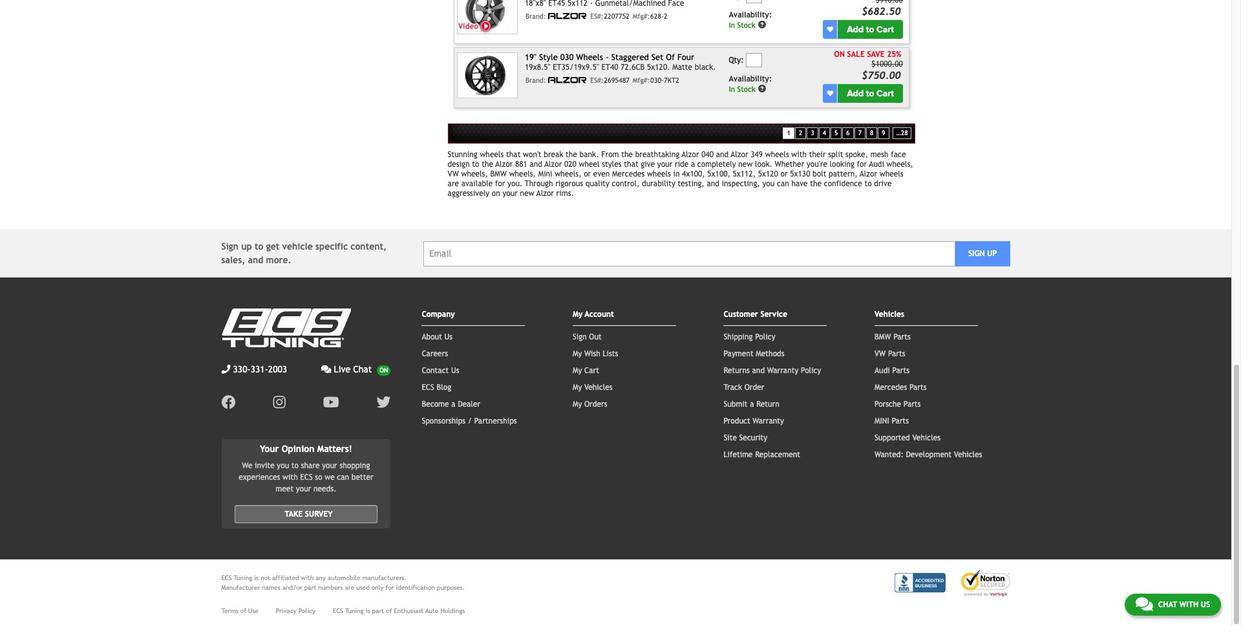 Task type: describe. For each thing, give the bounding box(es) containing it.
even
[[594, 170, 610, 179]]

Email email field
[[424, 241, 956, 266]]

2 or from the left
[[781, 170, 788, 179]]

us for about us
[[445, 333, 453, 342]]

add to wish list image
[[828, 26, 834, 32]]

breathtaking
[[636, 150, 680, 159]]

have
[[792, 179, 808, 188]]

2 availability: from the top
[[729, 74, 772, 83]]

sign out
[[573, 333, 602, 342]]

break
[[544, 150, 564, 159]]

product warranty link
[[724, 417, 785, 426]]

…28
[[897, 129, 908, 136]]

to down '$682.50'
[[867, 24, 875, 35]]

my for my wish lists
[[573, 350, 582, 359]]

up for sign up to get vehicle specific content, sales, and more.
[[241, 241, 252, 252]]

in
[[674, 170, 680, 179]]

mfg#: for 030-
[[633, 77, 650, 84]]

1 horizontal spatial new
[[739, 160, 753, 169]]

1 vertical spatial new
[[520, 189, 535, 198]]

brand: for es#: 2695487 mfg#: 030-7kt2
[[526, 77, 546, 84]]

and down "won't"
[[530, 160, 543, 169]]

and down the 5x100,
[[707, 179, 720, 188]]

alzor - corporate logo image for es#: 2695487 mfg#: 030-7kt2
[[549, 77, 588, 84]]

bolt
[[813, 170, 827, 179]]

vehicle
[[282, 241, 313, 252]]

to inside we invite you to share your shopping experiences with ecs so we can better meet your needs.
[[292, 461, 299, 470]]

5x120.
[[647, 63, 670, 72]]

facebook logo image
[[222, 395, 236, 410]]

parts for vw parts
[[889, 350, 906, 359]]

040
[[702, 150, 714, 159]]

porsche
[[875, 400, 902, 409]]

1 link
[[783, 127, 795, 139]]

return
[[757, 400, 780, 409]]

to down $750.00 on the right of the page
[[867, 88, 875, 99]]

es#: 2695487 mfg#: 030-7kt2
[[591, 77, 680, 84]]

sign for sign up to get vehicle specific content, sales, and more.
[[222, 241, 239, 252]]

about us
[[422, 333, 453, 342]]

only
[[372, 584, 384, 591]]

supported vehicles link
[[875, 434, 941, 443]]

my for my account
[[573, 310, 583, 319]]

1 horizontal spatial for
[[495, 179, 505, 188]]

1 vertical spatial warranty
[[753, 417, 785, 426]]

customer service
[[724, 310, 788, 319]]

my orders
[[573, 400, 608, 409]]

wheels, up 'available'
[[461, 170, 488, 179]]

a for customer service
[[750, 400, 755, 409]]

about us link
[[422, 333, 453, 342]]

add for add to wish list icon
[[847, 88, 864, 99]]

es#: for es#: 2695487 mfg#: 030-7kt2
[[591, 77, 604, 84]]

1 of from the left
[[240, 607, 246, 615]]

1 vertical spatial that
[[624, 160, 639, 169]]

customer
[[724, 310, 759, 319]]

site security link
[[724, 434, 768, 443]]

confidence
[[825, 179, 863, 188]]

my cart
[[573, 366, 600, 375]]

my for my vehicles
[[573, 383, 582, 392]]

black.
[[695, 63, 716, 72]]

1 question sign image from the top
[[758, 20, 767, 29]]

testing,
[[678, 179, 705, 188]]

wheel
[[579, 160, 600, 169]]

5x112,
[[733, 170, 756, 179]]

add for add to wish list image
[[847, 24, 864, 35]]

2695487
[[604, 77, 630, 84]]

my vehicles link
[[573, 383, 613, 392]]

020
[[565, 160, 577, 169]]

use
[[248, 607, 259, 615]]

1 vertical spatial part
[[372, 607, 384, 615]]

shipping policy link
[[724, 333, 776, 342]]

my for my cart
[[573, 366, 582, 375]]

my orders link
[[573, 400, 608, 409]]

bmw inside stunning wheels that won't break the bank. from the breathtaking alzor 040 and alzor 349 wheels with their split spoke, mesh face design to the alzor 881 and alzor 020 wheel styles that give your ride a completely new look. whether you're looking for audi wheels, vw wheels, bmw wheels, mini wheels, or even mercedes wheels in 4x100, 5x100, 5x112, 5x120 or 5x130 bolt pattern, alzor wheels are available for you. through rigorous quality control, durability testing, and inspecting, you can have the confidence to drive aggressively on your new alzor rims.
[[491, 170, 507, 179]]

7
[[859, 129, 862, 136]]

parts for porsche parts
[[904, 400, 921, 409]]

part inside ecs tuning is not affiliated with any automobile manufacturers. manufacturer names and/or part numbers are used only for identification purposes.
[[304, 584, 317, 591]]

chat with us
[[1159, 600, 1211, 609]]

can inside stunning wheels that won't break the bank. from the breathtaking alzor 040 and alzor 349 wheels with their split spoke, mesh face design to the alzor 881 and alzor 020 wheel styles that give your ride a completely new look. whether you're looking for audi wheels, vw wheels, bmw wheels, mini wheels, or even mercedes wheels in 4x100, 5x100, 5x112, 5x120 or 5x130 bolt pattern, alzor wheels are available for you. through rigorous quality control, durability testing, and inspecting, you can have the confidence to drive aggressively on your new alzor rims.
[[777, 179, 790, 188]]

spoke,
[[846, 150, 869, 159]]

manufacturers.
[[363, 574, 407, 582]]

mercedes inside stunning wheels that won't break the bank. from the breathtaking alzor 040 and alzor 349 wheels with their split spoke, mesh face design to the alzor 881 and alzor 020 wheel styles that give your ride a completely new look. whether you're looking for audi wheels, vw wheels, bmw wheels, mini wheels, or even mercedes wheels in 4x100, 5x100, 5x112, 5x120 or 5x130 bolt pattern, alzor wheels are available for you. through rigorous quality control, durability testing, and inspecting, you can have the confidence to drive aggressively on your new alzor rims.
[[613, 170, 645, 179]]

audi parts
[[875, 366, 910, 375]]

alzor down through
[[537, 189, 554, 198]]

in for first the question sign image from the bottom of the page
[[729, 84, 735, 93]]

ecs for ecs blog
[[422, 383, 435, 392]]

needs.
[[314, 485, 337, 494]]

1 availability: from the top
[[729, 10, 772, 19]]

es#: for es#: 2207752 mfg#: 628-2
[[591, 13, 604, 20]]

-
[[606, 52, 609, 62]]

the up 020
[[566, 150, 578, 159]]

ecs tuning is part of enthusiast auto holdings
[[333, 607, 465, 615]]

tuning for part
[[345, 607, 364, 615]]

supported
[[875, 434, 911, 443]]

submit a return
[[724, 400, 780, 409]]

vehicles up orders
[[585, 383, 613, 392]]

alzor up ride
[[682, 150, 700, 159]]

2 vertical spatial us
[[1202, 600, 1211, 609]]

shipping policy
[[724, 333, 776, 342]]

are inside ecs tuning is not affiliated with any automobile manufacturers. manufacturer names and/or part numbers are used only for identification purposes.
[[345, 584, 355, 591]]

survey
[[305, 510, 333, 519]]

with inside ecs tuning is not affiliated with any automobile manufacturers. manufacturer names and/or part numbers are used only for identification purposes.
[[301, 574, 314, 582]]

sign for sign up
[[969, 249, 985, 258]]

with inside we invite you to share your shopping experiences with ecs so we can better meet your needs.
[[283, 473, 298, 482]]

completely
[[698, 160, 737, 169]]

cart for add to wish list image
[[877, 24, 895, 35]]

et35/19x9.5"
[[553, 63, 600, 72]]

affiliated
[[272, 574, 299, 582]]

wheels right stunning
[[480, 150, 504, 159]]

manufacturer
[[222, 584, 260, 591]]

with inside stunning wheels that won't break the bank. from the breathtaking alzor 040 and alzor 349 wheels with their split spoke, mesh face design to the alzor 881 and alzor 020 wheel styles that give your ride a completely new look. whether you're looking for audi wheels, vw wheels, bmw wheels, mini wheels, or even mercedes wheels in 4x100, 5x100, 5x112, 5x120 or 5x130 bolt pattern, alzor wheels are available for you. through rigorous quality control, durability testing, and inspecting, you can have the confidence to drive aggressively on your new alzor rims.
[[792, 150, 807, 159]]

2 horizontal spatial policy
[[801, 366, 822, 375]]

lifetime replacement
[[724, 450, 801, 459]]

the up 'available'
[[482, 160, 494, 169]]

1
[[787, 129, 791, 136]]

25%
[[888, 50, 902, 59]]

to left "drive"
[[865, 179, 872, 188]]

you inside we invite you to share your shopping experiences with ecs so we can better meet your needs.
[[277, 461, 289, 470]]

twitter logo image
[[377, 395, 391, 410]]

specific
[[316, 241, 348, 252]]

product warranty
[[724, 417, 785, 426]]

take survey
[[285, 510, 333, 519]]

sale
[[848, 50, 865, 59]]

auto
[[426, 607, 439, 615]]

returns and warranty policy
[[724, 366, 822, 375]]

more.
[[266, 255, 292, 265]]

site
[[724, 434, 737, 443]]

security
[[740, 434, 768, 443]]

youtube logo image
[[323, 395, 339, 410]]

mesh
[[871, 150, 889, 159]]

phone image
[[222, 365, 231, 374]]

track order
[[724, 383, 765, 392]]

track order link
[[724, 383, 765, 392]]

2 question sign image from the top
[[758, 84, 767, 93]]

1 horizontal spatial bmw
[[875, 333, 892, 342]]

payment
[[724, 350, 754, 359]]

for inside ecs tuning is not affiliated with any automobile manufacturers. manufacturer names and/or part numbers are used only for identification purposes.
[[386, 584, 394, 591]]

4x100,
[[682, 170, 705, 179]]

1 horizontal spatial vw
[[875, 350, 886, 359]]

on
[[492, 189, 500, 198]]

wheels, down face
[[887, 160, 914, 169]]

2 horizontal spatial for
[[857, 160, 867, 169]]

audi inside stunning wheels that won't break the bank. from the breathtaking alzor 040 and alzor 349 wheels with their split spoke, mesh face design to the alzor 881 and alzor 020 wheel styles that give your ride a completely new look. whether you're looking for audi wheels, vw wheels, bmw wheels, mini wheels, or even mercedes wheels in 4x100, 5x100, 5x112, 5x120 or 5x130 bolt pattern, alzor wheels are available for you. through rigorous quality control, durability testing, and inspecting, you can have the confidence to drive aggressively on your new alzor rims.
[[870, 160, 885, 169]]

lifetime
[[724, 450, 753, 459]]

privacy
[[276, 607, 297, 615]]

chat with us link
[[1125, 594, 1222, 616]]

careers
[[422, 350, 448, 359]]

parts for mercedes parts
[[910, 383, 927, 392]]

are inside stunning wheels that won't break the bank. from the breathtaking alzor 040 and alzor 349 wheels with their split spoke, mesh face design to the alzor 881 and alzor 020 wheel styles that give your ride a completely new look. whether you're looking for audi wheels, vw wheels, bmw wheels, mini wheels, or even mercedes wheels in 4x100, 5x100, 5x112, 5x120 or 5x130 bolt pattern, alzor wheels are available for you. through rigorous quality control, durability testing, and inspecting, you can have the confidence to drive aggressively on your new alzor rims.
[[448, 179, 459, 188]]

and up completely
[[716, 150, 729, 159]]

030
[[561, 52, 574, 62]]

through
[[525, 179, 553, 188]]

alzor left 349
[[731, 150, 749, 159]]

add to wish list image
[[828, 90, 834, 96]]

331-
[[251, 364, 268, 375]]

you're
[[807, 160, 828, 169]]

vehicles up bmw parts link
[[875, 310, 905, 319]]

numbers
[[318, 584, 343, 591]]

any
[[316, 574, 326, 582]]

my cart link
[[573, 366, 600, 375]]

2 of from the left
[[386, 607, 392, 615]]

wheels, down the 881
[[509, 170, 536, 179]]

policy for shipping policy
[[756, 333, 776, 342]]

shopping
[[340, 461, 370, 470]]

wheels up "drive"
[[880, 170, 904, 179]]

sign out link
[[573, 333, 602, 342]]

take
[[285, 510, 303, 519]]

about
[[422, 333, 442, 342]]

1 vertical spatial audi
[[875, 366, 890, 375]]

lists
[[603, 350, 619, 359]]

$1000.00
[[872, 59, 903, 69]]

my wish lists link
[[573, 350, 619, 359]]

save
[[868, 50, 885, 59]]



Task type: locate. For each thing, give the bounding box(es) containing it.
alzor - corporate logo image up 030
[[549, 13, 588, 20]]

audi down vw parts
[[875, 366, 890, 375]]

vw up audi parts
[[875, 350, 886, 359]]

0 horizontal spatial new
[[520, 189, 535, 198]]

mercedes parts link
[[875, 383, 927, 392]]

1 vertical spatial policy
[[801, 366, 822, 375]]

1 mfg#: from the top
[[633, 13, 650, 20]]

1 vertical spatial add to cart
[[847, 88, 895, 99]]

et40
[[602, 63, 619, 72]]

parts for mini parts
[[892, 417, 910, 426]]

and right sales, on the left top of page
[[248, 255, 264, 265]]

sign
[[222, 241, 239, 252], [969, 249, 985, 258], [573, 333, 587, 342]]

brand: down 19x8.5"
[[526, 77, 546, 84]]

payment methods
[[724, 350, 785, 359]]

mercedes
[[613, 170, 645, 179], [875, 383, 908, 392]]

to
[[867, 24, 875, 35], [867, 88, 875, 99], [472, 160, 480, 169], [865, 179, 872, 188], [255, 241, 264, 252], [292, 461, 299, 470]]

part down the only
[[372, 607, 384, 615]]

my left orders
[[573, 400, 582, 409]]

with up whether
[[792, 150, 807, 159]]

1 add from the top
[[847, 24, 864, 35]]

brand: for es#: 2207752 mfg#: 628-2
[[526, 13, 546, 20]]

0 vertical spatial alzor - corporate logo image
[[549, 13, 588, 20]]

ride
[[675, 160, 689, 169]]

0 vertical spatial add to cart button
[[839, 20, 903, 39]]

site security
[[724, 434, 768, 443]]

1 add to cart button from the top
[[839, 20, 903, 39]]

5 my from the top
[[573, 400, 582, 409]]

cart down '$682.50'
[[877, 24, 895, 35]]

0 vertical spatial warranty
[[768, 366, 799, 375]]

comments image
[[1136, 596, 1154, 612]]

1 vertical spatial in
[[729, 84, 735, 93]]

ecs inside ecs tuning is not affiliated with any automobile manufacturers. manufacturer names and/or part numbers are used only for identification purposes.
[[222, 574, 232, 582]]

is down the used
[[366, 607, 370, 615]]

1 brand: from the top
[[526, 13, 546, 20]]

2 availability: in stock from the top
[[729, 74, 772, 93]]

1 vertical spatial stock
[[738, 84, 756, 93]]

alzor down the break
[[545, 160, 562, 169]]

for
[[857, 160, 867, 169], [495, 179, 505, 188], [386, 584, 394, 591]]

parts down porsche parts
[[892, 417, 910, 426]]

become a dealer
[[422, 400, 481, 409]]

mfg#: down 72.6cb
[[633, 77, 650, 84]]

warranty down return
[[753, 417, 785, 426]]

style
[[539, 52, 558, 62]]

sign up
[[969, 249, 998, 258]]

3 my from the top
[[573, 366, 582, 375]]

mercedes up control,
[[613, 170, 645, 179]]

up inside "sign up" button
[[988, 249, 998, 258]]

0 vertical spatial are
[[448, 179, 459, 188]]

a left return
[[750, 400, 755, 409]]

None text field
[[747, 0, 763, 3]]

alzor up "drive"
[[860, 170, 878, 179]]

my up my vehicles
[[573, 366, 582, 375]]

tuning up manufacturer
[[234, 574, 252, 582]]

add to cart button down '$682.50'
[[839, 20, 903, 39]]

sign for sign out
[[573, 333, 587, 342]]

ecs for ecs tuning is part of enthusiast auto holdings
[[333, 607, 344, 615]]

your right meet
[[296, 485, 311, 494]]

we invite you to share your shopping experiences with ecs so we can better meet your needs.
[[239, 461, 374, 494]]

qty:
[[729, 56, 744, 65]]

split
[[829, 150, 844, 159]]

330-331-2003 link
[[222, 363, 287, 377]]

2 brand: from the top
[[526, 77, 546, 84]]

with up meet
[[283, 473, 298, 482]]

in for 1st the question sign image from the top
[[729, 20, 735, 29]]

availability:
[[729, 10, 772, 19], [729, 74, 772, 83]]

0 vertical spatial that
[[506, 150, 521, 159]]

brand:
[[526, 13, 546, 20], [526, 77, 546, 84]]

policy for privacy policy
[[299, 607, 316, 615]]

give
[[641, 160, 655, 169]]

1 vertical spatial tuning
[[345, 607, 364, 615]]

2 mfg#: from the top
[[633, 77, 650, 84]]

2 alzor - corporate logo image from the top
[[549, 77, 588, 84]]

1 vertical spatial mfg#:
[[633, 77, 650, 84]]

0 horizontal spatial that
[[506, 150, 521, 159]]

0 horizontal spatial 2
[[664, 13, 668, 20]]

warranty
[[768, 366, 799, 375], [753, 417, 785, 426]]

0 horizontal spatial can
[[337, 473, 349, 482]]

ecs for ecs tuning is not affiliated with any automobile manufacturers. manufacturer names and/or part numbers are used only for identification purposes.
[[222, 574, 232, 582]]

to down stunning
[[472, 160, 480, 169]]

vehicles up wanted: development vehicles link
[[913, 434, 941, 443]]

to left share
[[292, 461, 299, 470]]

take survey link
[[234, 505, 378, 523]]

for up on
[[495, 179, 505, 188]]

bmw up on
[[491, 170, 507, 179]]

chat right live
[[353, 364, 372, 375]]

alzor left the 881
[[496, 160, 513, 169]]

2 my from the top
[[573, 350, 582, 359]]

my left account
[[573, 310, 583, 319]]

2 add to cart button from the top
[[839, 84, 903, 103]]

stock down qty:
[[738, 84, 756, 93]]

1 vertical spatial cart
[[877, 88, 895, 99]]

better
[[352, 473, 374, 482]]

0 vertical spatial you
[[763, 179, 775, 188]]

1 availability: in stock from the top
[[729, 10, 772, 29]]

up for sign up
[[988, 249, 998, 258]]

content,
[[351, 241, 387, 252]]

the down bolt
[[811, 179, 822, 188]]

add right add to wish list image
[[847, 24, 864, 35]]

1 vertical spatial us
[[451, 366, 460, 375]]

returns and warranty policy link
[[724, 366, 822, 375]]

is inside ecs tuning is not affiliated with any automobile manufacturers. manufacturer names and/or part numbers are used only for identification purposes.
[[254, 574, 259, 582]]

wanted: development vehicles link
[[875, 450, 983, 459]]

a for company
[[452, 400, 456, 409]]

0 vertical spatial cart
[[877, 24, 895, 35]]

us right about at the left bottom of the page
[[445, 333, 453, 342]]

to inside sign up to get vehicle specific content, sales, and more.
[[255, 241, 264, 252]]

sign up to get vehicle specific content, sales, and more.
[[222, 241, 387, 265]]

1 horizontal spatial tuning
[[345, 607, 364, 615]]

add to cart button down $750.00 on the right of the page
[[839, 84, 903, 103]]

your down you.
[[503, 189, 518, 198]]

wheels, up rigorous
[[555, 170, 582, 179]]

None text field
[[747, 53, 763, 67]]

0 vertical spatial is
[[254, 574, 259, 582]]

0 vertical spatial can
[[777, 179, 790, 188]]

0 vertical spatial question sign image
[[758, 20, 767, 29]]

live chat link
[[321, 363, 391, 377]]

2 in from the top
[[729, 84, 735, 93]]

wheels up whether
[[766, 150, 790, 159]]

2 add to cart from the top
[[847, 88, 895, 99]]

2 stock from the top
[[738, 84, 756, 93]]

question sign image
[[758, 20, 767, 29], [758, 84, 767, 93]]

1 horizontal spatial up
[[988, 249, 998, 258]]

2 vertical spatial cart
[[585, 366, 600, 375]]

1 vertical spatial you
[[277, 461, 289, 470]]

1 horizontal spatial part
[[372, 607, 384, 615]]

0 horizontal spatial are
[[345, 584, 355, 591]]

vehicles right "development"
[[955, 450, 983, 459]]

add to cart for add to cart button corresponding to add to wish list icon
[[847, 88, 895, 99]]

the right from
[[622, 150, 633, 159]]

0 horizontal spatial up
[[241, 241, 252, 252]]

add to cart down '$682.50'
[[847, 24, 895, 35]]

1 vertical spatial availability:
[[729, 74, 772, 83]]

72.6cb
[[621, 63, 645, 72]]

can inside we invite you to share your shopping experiences with ecs so we can better meet your needs.
[[337, 473, 349, 482]]

vw inside stunning wheels that won't break the bank. from the breathtaking alzor 040 and alzor 349 wheels with their split spoke, mesh face design to the alzor 881 and alzor 020 wheel styles that give your ride a completely new look. whether you're looking for audi wheels, vw wheels, bmw wheels, mini wheels, or even mercedes wheels in 4x100, 5x100, 5x112, 5x120 or 5x130 bolt pattern, alzor wheels are available for you. through rigorous quality control, durability testing, and inspecting, you can have the confidence to drive aggressively on your new alzor rims.
[[448, 170, 459, 179]]

chat right comments image
[[1159, 600, 1178, 609]]

mini parts link
[[875, 417, 910, 426]]

es#: left 2207752 on the top of page
[[591, 13, 604, 20]]

1 horizontal spatial or
[[781, 170, 788, 179]]

1 horizontal spatial is
[[366, 607, 370, 615]]

1 horizontal spatial that
[[624, 160, 639, 169]]

0 horizontal spatial bmw
[[491, 170, 507, 179]]

1 horizontal spatial you
[[763, 179, 775, 188]]

0 vertical spatial new
[[739, 160, 753, 169]]

1 vertical spatial brand:
[[526, 77, 546, 84]]

quality
[[586, 179, 610, 188]]

the
[[566, 150, 578, 159], [622, 150, 633, 159], [482, 160, 494, 169], [811, 179, 822, 188]]

a inside stunning wheels that won't break the bank. from the breathtaking alzor 040 and alzor 349 wheels with their split spoke, mesh face design to the alzor 881 and alzor 020 wheel styles that give your ride a completely new look. whether you're looking for audi wheels, vw wheels, bmw wheels, mini wheels, or even mercedes wheels in 4x100, 5x100, 5x112, 5x120 or 5x130 bolt pattern, alzor wheels are available for you. through rigorous quality control, durability testing, and inspecting, you can have the confidence to drive aggressively on your new alzor rims.
[[691, 160, 695, 169]]

ecs inside we invite you to share your shopping experiences with ecs so we can better meet your needs.
[[300, 473, 313, 482]]

with right comments image
[[1180, 600, 1199, 609]]

us right comments image
[[1202, 600, 1211, 609]]

1 vertical spatial alzor - corporate logo image
[[549, 77, 588, 84]]

or down whether
[[781, 170, 788, 179]]

and up order
[[753, 366, 765, 375]]

2 add from the top
[[847, 88, 864, 99]]

become
[[422, 400, 449, 409]]

1 horizontal spatial a
[[691, 160, 695, 169]]

es#2695487 - 030-7kt2 - 19" style 030 wheels - staggered set of four - 19x8.5" et35/19x9.5" et40 72.6cb 5x120. matte black. - alzor - bmw image
[[457, 52, 518, 98]]

looking
[[830, 160, 855, 169]]

add to cart down $750.00 on the right of the page
[[847, 88, 895, 99]]

1 horizontal spatial can
[[777, 179, 790, 188]]

is for not
[[254, 574, 259, 582]]

2 horizontal spatial sign
[[969, 249, 985, 258]]

add right add to wish list icon
[[847, 88, 864, 99]]

0 vertical spatial es#:
[[591, 13, 604, 20]]

0 vertical spatial us
[[445, 333, 453, 342]]

1 horizontal spatial are
[[448, 179, 459, 188]]

parts down mercedes parts
[[904, 400, 921, 409]]

0 horizontal spatial for
[[386, 584, 394, 591]]

development
[[906, 450, 952, 459]]

you inside stunning wheels that won't break the bank. from the breathtaking alzor 040 and alzor 349 wheels with their split spoke, mesh face design to the alzor 881 and alzor 020 wheel styles that give your ride a completely new look. whether you're looking for audi wheels, vw wheels, bmw wheels, mini wheels, or even mercedes wheels in 4x100, 5x100, 5x112, 5x120 or 5x130 bolt pattern, alzor wheels are available for you. through rigorous quality control, durability testing, and inspecting, you can have the confidence to drive aggressively on your new alzor rims.
[[763, 179, 775, 188]]

alzor - corporate logo image for es#: 2207752 mfg#: 628-2
[[549, 13, 588, 20]]

0 vertical spatial availability:
[[729, 10, 772, 19]]

up inside sign up to get vehicle specific content, sales, and more.
[[241, 241, 252, 252]]

new down through
[[520, 189, 535, 198]]

won't
[[523, 150, 542, 159]]

0 horizontal spatial part
[[304, 584, 317, 591]]

four
[[678, 52, 695, 62]]

0 vertical spatial 2
[[664, 13, 668, 20]]

1 es#: from the top
[[591, 13, 604, 20]]

1 vertical spatial can
[[337, 473, 349, 482]]

availability: in stock down qty:
[[729, 74, 772, 93]]

0 vertical spatial vw
[[448, 170, 459, 179]]

0 horizontal spatial is
[[254, 574, 259, 582]]

mfg#: left 628-
[[633, 13, 650, 20]]

porsche parts
[[875, 400, 921, 409]]

1 vertical spatial availability: in stock
[[729, 74, 772, 93]]

ecs down numbers
[[333, 607, 344, 615]]

ecs left blog
[[422, 383, 435, 392]]

meet
[[276, 485, 294, 494]]

parts up vw parts link
[[894, 333, 911, 342]]

your down breathtaking
[[658, 160, 673, 169]]

0 horizontal spatial you
[[277, 461, 289, 470]]

for down spoke, in the top right of the page
[[857, 160, 867, 169]]

0 vertical spatial stock
[[738, 20, 756, 29]]

2 vertical spatial for
[[386, 584, 394, 591]]

0 vertical spatial brand:
[[526, 13, 546, 20]]

parts for audi parts
[[893, 366, 910, 375]]

parts up porsche parts link
[[910, 383, 927, 392]]

and
[[716, 150, 729, 159], [530, 160, 543, 169], [707, 179, 720, 188], [248, 255, 264, 265], [753, 366, 765, 375]]

6 link
[[843, 127, 854, 139]]

my for my orders
[[573, 400, 582, 409]]

1 horizontal spatial sign
[[573, 333, 587, 342]]

1 vertical spatial vw
[[875, 350, 886, 359]]

in
[[729, 20, 735, 29], [729, 84, 735, 93]]

cart for add to wish list icon
[[877, 88, 895, 99]]

is for part
[[366, 607, 370, 615]]

$682.50
[[862, 5, 901, 17]]

2 vertical spatial policy
[[299, 607, 316, 615]]

warranty down the methods
[[768, 366, 799, 375]]

tuning
[[234, 574, 252, 582], [345, 607, 364, 615]]

brand: up 19"
[[526, 13, 546, 20]]

0 vertical spatial mfg#:
[[633, 13, 650, 20]]

0 horizontal spatial of
[[240, 607, 246, 615]]

1 vertical spatial are
[[345, 584, 355, 591]]

comments image
[[321, 365, 332, 374]]

881
[[515, 160, 528, 169]]

audi
[[870, 160, 885, 169], [875, 366, 890, 375]]

wheels up durability
[[647, 170, 671, 179]]

1 horizontal spatial policy
[[756, 333, 776, 342]]

$750.00
[[862, 69, 901, 81]]

tuning for not
[[234, 574, 252, 582]]

are up aggressively
[[448, 179, 459, 188]]

add to cart button for add to wish list icon
[[839, 84, 903, 103]]

es#2207752 - 628-2 - 18" style 628 wheels - set of four - 18"x8" et45 5x112 - gunmetal/machined face - alzor - audi volkswagen image
[[457, 0, 518, 34]]

0 vertical spatial chat
[[353, 364, 372, 375]]

replacement
[[756, 450, 801, 459]]

1 vertical spatial chat
[[1159, 600, 1178, 609]]

sign inside "sign up" button
[[969, 249, 985, 258]]

submit a return link
[[724, 400, 780, 409]]

0 horizontal spatial vw
[[448, 170, 459, 179]]

0 vertical spatial add
[[847, 24, 864, 35]]

stock
[[738, 20, 756, 29], [738, 84, 756, 93]]

privacy policy link
[[276, 606, 316, 616]]

mfg#: for 628-
[[633, 13, 650, 20]]

1 vertical spatial es#:
[[591, 77, 604, 84]]

2 es#: from the top
[[591, 77, 604, 84]]

0 vertical spatial bmw
[[491, 170, 507, 179]]

control,
[[612, 179, 640, 188]]

es#: down "et40"
[[591, 77, 604, 84]]

parts up mercedes parts
[[893, 366, 910, 375]]

wanted:
[[875, 450, 904, 459]]

tuning inside ecs tuning is not affiliated with any automobile manufacturers. manufacturer names and/or part numbers are used only for identification purposes.
[[234, 574, 252, 582]]

1 stock from the top
[[738, 20, 756, 29]]

a left dealer
[[452, 400, 456, 409]]

0 vertical spatial for
[[857, 160, 867, 169]]

0 vertical spatial part
[[304, 584, 317, 591]]

availability: in stock up qty:
[[729, 10, 772, 29]]

1 add to cart from the top
[[847, 24, 895, 35]]

vw down design
[[448, 170, 459, 179]]

2 up of on the top right of page
[[664, 13, 668, 20]]

1 vertical spatial bmw
[[875, 333, 892, 342]]

instagram logo image
[[273, 395, 286, 410]]

add to cart
[[847, 24, 895, 35], [847, 88, 895, 99]]

1 vertical spatial 2
[[799, 129, 803, 136]]

whether
[[775, 160, 805, 169]]

5x100,
[[708, 170, 731, 179]]

2 horizontal spatial a
[[750, 400, 755, 409]]

0 horizontal spatial sign
[[222, 241, 239, 252]]

1 horizontal spatial 2
[[799, 129, 803, 136]]

ecs tuning is not affiliated with any automobile manufacturers. manufacturer names and/or part numbers are used only for identification purposes.
[[222, 574, 465, 591]]

…28 link
[[893, 127, 912, 139]]

part down any
[[304, 584, 317, 591]]

wheels
[[577, 52, 604, 62]]

of left enthusiast
[[386, 607, 392, 615]]

alzor - corporate logo image
[[549, 13, 588, 20], [549, 77, 588, 84]]

1 alzor - corporate logo image from the top
[[549, 13, 588, 20]]

sponsorships / partnerships
[[422, 417, 517, 426]]

sign inside sign up to get vehicle specific content, sales, and more.
[[222, 241, 239, 252]]

a up 4x100,
[[691, 160, 695, 169]]

parts for bmw parts
[[894, 333, 911, 342]]

us for contact us
[[451, 366, 460, 375]]

so
[[315, 473, 323, 482]]

are down automobile
[[345, 584, 355, 591]]

of left use
[[240, 607, 246, 615]]

1 vertical spatial mercedes
[[875, 383, 908, 392]]

2 left 3
[[799, 129, 803, 136]]

1 vertical spatial add
[[847, 88, 864, 99]]

1 vertical spatial for
[[495, 179, 505, 188]]

pattern,
[[829, 170, 858, 179]]

1 or from the left
[[584, 170, 591, 179]]

account
[[585, 310, 614, 319]]

identification
[[396, 584, 435, 591]]

that up the 881
[[506, 150, 521, 159]]

in down qty:
[[729, 84, 735, 93]]

cart down $750.00 on the right of the page
[[877, 88, 895, 99]]

parts down the "bmw parts"
[[889, 350, 906, 359]]

privacy policy
[[276, 607, 316, 615]]

partnerships
[[475, 417, 517, 426]]

9
[[882, 129, 886, 136]]

ecs tuning image
[[222, 309, 351, 348]]

can left have
[[777, 179, 790, 188]]

aggressively
[[448, 189, 490, 198]]

sales,
[[222, 255, 245, 265]]

sign up button
[[956, 241, 1011, 266]]

0 vertical spatial tuning
[[234, 574, 252, 582]]

and inside sign up to get vehicle specific content, sales, and more.
[[248, 255, 264, 265]]

2 inside "link"
[[799, 129, 803, 136]]

1 in from the top
[[729, 20, 735, 29]]

0 vertical spatial mercedes
[[613, 170, 645, 179]]

1 my from the top
[[573, 310, 583, 319]]

1 vertical spatial is
[[366, 607, 370, 615]]

look.
[[755, 160, 773, 169]]

0 horizontal spatial tuning
[[234, 574, 252, 582]]

vw parts link
[[875, 350, 906, 359]]

0 vertical spatial audi
[[870, 160, 885, 169]]

add to cart for add to wish list image add to cart button
[[847, 24, 895, 35]]

or down wheel
[[584, 170, 591, 179]]

you right invite
[[277, 461, 289, 470]]

1 vertical spatial question sign image
[[758, 84, 767, 93]]

your up we
[[322, 461, 337, 470]]

0 horizontal spatial or
[[584, 170, 591, 179]]

is left not
[[254, 574, 259, 582]]

with
[[792, 150, 807, 159], [283, 473, 298, 482], [301, 574, 314, 582], [1180, 600, 1199, 609]]

0 vertical spatial availability: in stock
[[729, 10, 772, 29]]

us right contact
[[451, 366, 460, 375]]

1 vertical spatial add to cart button
[[839, 84, 903, 103]]

2 link
[[796, 127, 807, 139]]

add to cart button for add to wish list image
[[839, 20, 903, 39]]

1 horizontal spatial chat
[[1159, 600, 1178, 609]]

in up qty:
[[729, 20, 735, 29]]

0 vertical spatial add to cart
[[847, 24, 895, 35]]

es#: 2207752 mfg#: 628-2
[[591, 13, 668, 20]]

4 my from the top
[[573, 383, 582, 392]]

up
[[241, 241, 252, 252], [988, 249, 998, 258]]

holdings
[[441, 607, 465, 615]]

cart down the wish
[[585, 366, 600, 375]]



Task type: vqa. For each thing, say whether or not it's contained in the screenshot.
"ES#: 4557"
no



